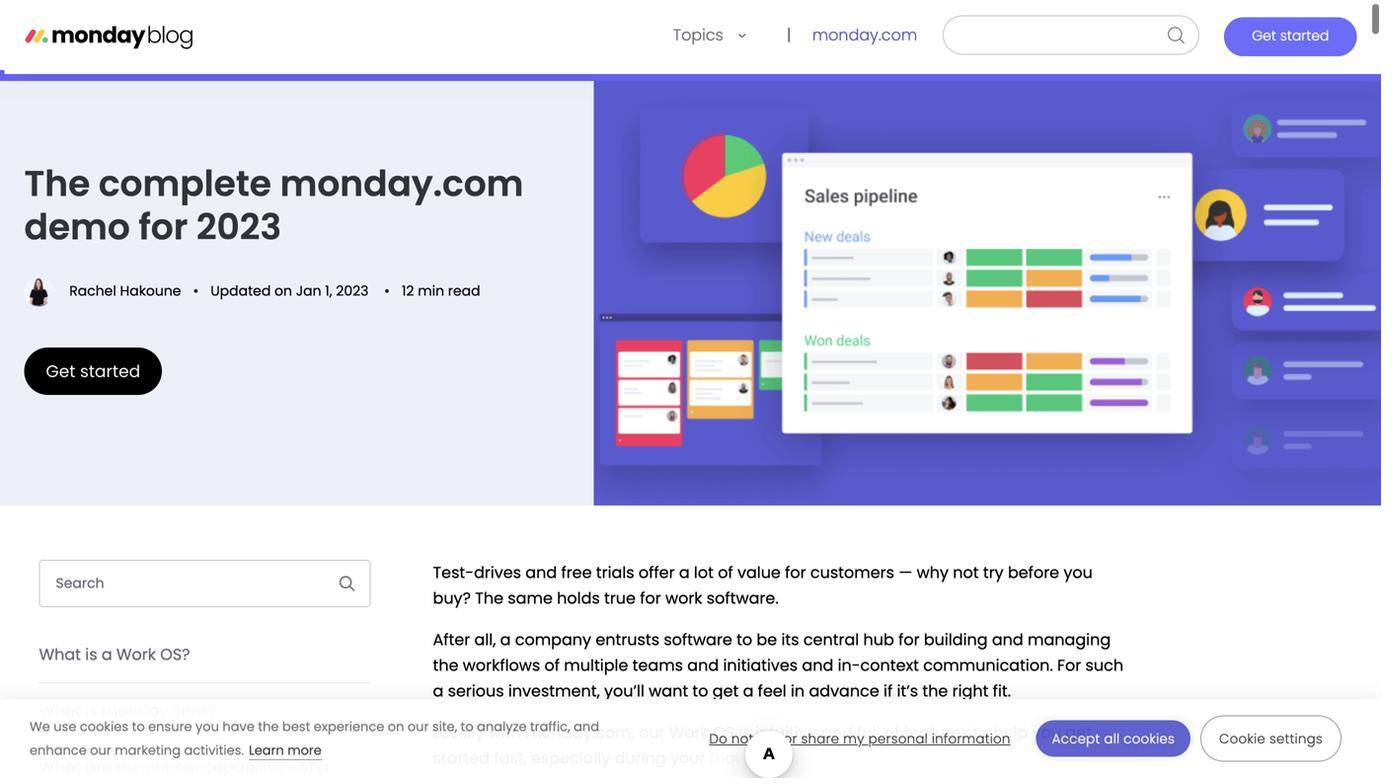 Task type: locate. For each thing, give the bounding box(es) containing it.
true
[[604, 587, 636, 609]]

or
[[784, 730, 797, 748]]

the inside test-drives and free trials offer a lot of value for customers — why not try before you buy? the same holds true for work software.
[[475, 587, 504, 609]]

fit.
[[993, 680, 1011, 702]]

test-
[[433, 561, 474, 584]]

0 vertical spatial get started
[[1252, 26, 1330, 45]]

2 vertical spatial of
[[885, 721, 900, 744]]

get up os
[[713, 680, 739, 702]]

on left 'jan'
[[275, 281, 292, 301]]

of right full in the right of the page
[[885, 721, 900, 744]]

search text field
[[943, 15, 1156, 55]]

1 vertical spatial the
[[923, 680, 948, 702]]

dialog
[[0, 699, 1382, 778]]

for down offer
[[640, 587, 661, 609]]

1 horizontal spatial get
[[1252, 26, 1277, 45]]

cookies inside the we use cookies to ensure you have the best experience on our site, to analyze traffic, and enhance our marketing activities.
[[80, 718, 129, 736]]

have
[[223, 718, 255, 736]]

• left updated
[[193, 281, 199, 301]]

work left os?
[[116, 643, 156, 666]]

learn
[[249, 742, 284, 759]]

0 horizontal spatial get
[[46, 359, 76, 383]]

get started for the bottom get started link
[[46, 359, 140, 383]]

work
[[666, 587, 703, 609]]

1 horizontal spatial get started
[[1252, 26, 1330, 45]]

get left all
[[1066, 721, 1092, 744]]

is up what is monday.com? on the left bottom of page
[[85, 643, 97, 666]]

a left feel
[[743, 680, 754, 702]]

0 horizontal spatial get started
[[46, 359, 140, 383]]

cookies right "use"
[[80, 718, 129, 736]]

monday.com inside the complete monday.com demo for 2023
[[280, 158, 524, 208]]

of down company
[[545, 654, 560, 676]]

after all, a company entrusts software to be its central hub for building and managing the workflows of multiple teams and initiatives and in-context communication. for such a serious investment, you'll want to get a feel in advance if it's the right fit.
[[433, 629, 1124, 702]]

for right value
[[785, 561, 806, 584]]

1 horizontal spatial the
[[475, 587, 504, 609]]

get started
[[1252, 26, 1330, 45], [46, 359, 140, 383]]

and down central
[[802, 654, 834, 676]]

1 vertical spatial started
[[80, 359, 140, 383]]

None search field
[[943, 15, 1200, 55]]

trial
[[710, 747, 740, 769]]

our up during
[[639, 721, 665, 744]]

you right help
[[1033, 721, 1062, 744]]

is for monday.com?
[[85, 700, 97, 722]]

✨
[[522, 40, 535, 60]]

to inside "luckily with monday.com, our work os is intuitive and full of features to help you get started fast, especially during your"
[[974, 721, 990, 744]]

context
[[861, 654, 919, 676]]

0 vertical spatial monday.com
[[813, 24, 918, 46]]

0 horizontal spatial the
[[24, 158, 90, 208]]

0 horizontal spatial the
[[258, 718, 279, 736]]

now
[[942, 40, 971, 60]]

is right "use"
[[85, 700, 97, 722]]

software
[[664, 629, 733, 651]]

2 horizontal spatial of
[[885, 721, 900, 744]]

for up hakoune
[[139, 202, 188, 252]]

1 vertical spatial 2023
[[336, 281, 369, 301]]

2023
[[196, 202, 281, 252], [336, 281, 369, 301]]

1 horizontal spatial get started link
[[1225, 17, 1357, 56]]

is
[[85, 643, 97, 666], [85, 700, 97, 722], [739, 721, 751, 744]]

topics
[[673, 24, 724, 46]]

is inside "link"
[[85, 700, 97, 722]]

1 vertical spatial get
[[1066, 721, 1092, 744]]

the down after
[[433, 654, 459, 676]]

our left site,
[[408, 718, 429, 736]]

the right it's
[[923, 680, 948, 702]]

offer
[[639, 561, 675, 584]]

1 horizontal spatial get
[[1066, 721, 1092, 744]]

2023 up updated
[[196, 202, 281, 252]]

free
[[561, 561, 592, 584]]

0 vertical spatial not
[[953, 561, 979, 584]]

and left full in the right of the page
[[822, 721, 853, 744]]

not
[[953, 561, 979, 584], [732, 730, 754, 748]]

0 vertical spatial get started link
[[1225, 17, 1357, 56]]

traffic,
[[530, 718, 570, 736]]

2023 right 1,
[[336, 281, 369, 301]]

0 horizontal spatial started
[[80, 359, 140, 383]]

1 horizontal spatial on
[[388, 718, 404, 736]]

0 horizontal spatial get
[[713, 680, 739, 702]]

0 vertical spatial on
[[275, 281, 292, 301]]

1 horizontal spatial work
[[669, 721, 709, 744]]

work inside "luckily with monday.com, our work os is intuitive and full of features to help you get started fast, especially during your"
[[669, 721, 709, 744]]

accept all cookies button
[[1037, 720, 1191, 757]]

and down software
[[688, 654, 719, 676]]

and up especially
[[574, 718, 599, 736]]

0 horizontal spatial not
[[732, 730, 754, 748]]

what
[[39, 643, 81, 666], [39, 700, 81, 722]]

is inside "luckily with monday.com, our work os is intuitive and full of features to help you get started fast, especially during your"
[[739, 721, 751, 744]]

a
[[679, 561, 690, 584], [500, 629, 511, 651], [102, 643, 112, 666], [433, 680, 444, 702], [743, 680, 754, 702]]

1 vertical spatial the
[[475, 587, 504, 609]]

of inside test-drives and free trials offer a lot of value for customers — why not try before you buy? the same holds true for work software.
[[718, 561, 733, 584]]

a left lot
[[679, 561, 690, 584]]

1 horizontal spatial the
[[433, 654, 459, 676]]

for inside the complete monday.com demo for 2023
[[139, 202, 188, 252]]

our
[[539, 40, 564, 60]]

during
[[615, 747, 666, 769]]

to left help
[[974, 721, 990, 744]]

advance
[[809, 680, 880, 702]]

0 horizontal spatial work
[[116, 643, 156, 666]]

of
[[718, 561, 733, 584], [545, 654, 560, 676], [885, 721, 900, 744]]

not inside test-drives and free trials offer a lot of value for customers — why not try before you buy? the same holds true for work software.
[[953, 561, 979, 584]]

register now
[[883, 40, 971, 60]]

is for a
[[85, 643, 97, 666]]

1 vertical spatial work
[[669, 721, 709, 744]]

intuitive
[[755, 721, 817, 744]]

0 vertical spatial get
[[713, 680, 739, 702]]

full
[[857, 721, 880, 744]]

0 vertical spatial 2023
[[196, 202, 281, 252]]

get for the bottom get started link
[[46, 359, 76, 383]]

0 horizontal spatial get started link
[[24, 348, 162, 395]]

0 horizontal spatial •
[[193, 281, 199, 301]]

1 horizontal spatial of
[[718, 561, 733, 584]]

1 what from the top
[[39, 643, 81, 666]]

conference
[[614, 40, 693, 60]]

cookies
[[80, 718, 129, 736], [1124, 730, 1175, 748]]

our right enhance
[[90, 742, 111, 759]]

0 horizontal spatial cookies
[[80, 718, 129, 736]]

0 horizontal spatial monday.com
[[280, 158, 524, 208]]

2 vertical spatial started
[[433, 747, 490, 769]]

get for rightmost get started link
[[1252, 26, 1277, 45]]

2 what from the top
[[39, 700, 81, 722]]

same
[[508, 587, 553, 609]]

2 horizontal spatial you
[[1064, 561, 1093, 584]]

it's
[[897, 680, 918, 702]]

1 vertical spatial of
[[545, 654, 560, 676]]

cookies for use
[[80, 718, 129, 736]]

you right the before
[[1064, 561, 1093, 584]]

what inside "link"
[[39, 700, 81, 722]]

1 vertical spatial on
[[388, 718, 404, 736]]

work
[[116, 643, 156, 666], [669, 721, 709, 744]]

the
[[24, 158, 90, 208], [475, 587, 504, 609]]

what for what is monday.com?
[[39, 700, 81, 722]]

0 vertical spatial started
[[1280, 26, 1330, 45]]

1 horizontal spatial started
[[433, 747, 490, 769]]

period
[[744, 747, 795, 769]]

0 vertical spatial the
[[24, 158, 90, 208]]

with
[[489, 721, 521, 744]]

not left try at the right
[[953, 561, 979, 584]]

why
[[917, 561, 949, 584]]

2 horizontal spatial the
[[923, 680, 948, 702]]

we
[[30, 718, 50, 736]]

on right experience
[[388, 718, 404, 736]]

central
[[804, 629, 859, 651]]

1 vertical spatial what
[[39, 700, 81, 722]]

what up enhance
[[39, 700, 81, 722]]

rachel hakoune
[[69, 281, 181, 301]]

features
[[904, 721, 970, 744]]

read
[[448, 281, 481, 301]]

1 horizontal spatial not
[[953, 561, 979, 584]]

0 horizontal spatial you
[[196, 718, 219, 736]]

2 horizontal spatial our
[[639, 721, 665, 744]]

all,
[[475, 629, 496, 651]]

you up activities.
[[196, 718, 219, 736]]

0 horizontal spatial of
[[545, 654, 560, 676]]

not right do at right bottom
[[732, 730, 754, 748]]

be
[[757, 629, 777, 651]]

our
[[408, 718, 429, 736], [639, 721, 665, 744], [90, 742, 111, 759]]

2 vertical spatial the
[[258, 718, 279, 736]]

value
[[738, 561, 781, 584]]

0 horizontal spatial on
[[275, 281, 292, 301]]

customers
[[811, 561, 895, 584]]

0 horizontal spatial 2023
[[196, 202, 281, 252]]

0 vertical spatial get
[[1252, 26, 1277, 45]]

0 vertical spatial what
[[39, 643, 81, 666]]

1 vertical spatial get
[[46, 359, 76, 383]]

1 vertical spatial monday.com
[[280, 158, 524, 208]]

rachel
[[69, 281, 116, 301]]

the up "learn"
[[258, 718, 279, 736]]

get inside after all, a company entrusts software to be its central hub for building and managing the workflows of multiple teams and initiatives and in-context communication. for such a serious investment, you'll want to get a feel in advance if it's the right fit.
[[713, 680, 739, 702]]

1 horizontal spatial you
[[1033, 721, 1062, 744]]

cookies for all
[[1124, 730, 1175, 748]]

updated on jan 1, 2023
[[211, 281, 369, 301]]

cookie settings
[[1220, 730, 1323, 748]]

0 vertical spatial work
[[116, 643, 156, 666]]

is right os
[[739, 721, 751, 744]]

1 horizontal spatial monday.com
[[813, 24, 918, 46]]

started inside "luckily with monday.com, our work os is intuitive and full of features to help you get started fast, especially during your"
[[433, 747, 490, 769]]

and up same
[[526, 561, 557, 584]]

a inside test-drives and free trials offer a lot of value for customers — why not try before you buy? the same holds true for work software.
[[679, 561, 690, 584]]

of inside "luckily with monday.com, our work os is intuitive and full of features to help you get started fast, especially during your"
[[885, 721, 900, 744]]

0 vertical spatial of
[[718, 561, 733, 584]]

the inside the complete monday.com demo for 2023
[[24, 158, 90, 208]]

you
[[1064, 561, 1093, 584], [196, 718, 219, 736], [1033, 721, 1062, 744]]

and inside test-drives and free trials offer a lot of value for customers — why not try before you buy? the same holds true for work software.
[[526, 561, 557, 584]]

cookies inside accept all cookies button
[[1124, 730, 1175, 748]]

1 vertical spatial get started
[[46, 359, 140, 383]]

marketing
[[115, 742, 181, 759]]

before
[[1008, 561, 1060, 584]]

to
[[737, 629, 753, 651], [693, 680, 709, 702], [132, 718, 145, 736], [461, 718, 474, 736], [974, 721, 990, 744]]

work up 'your'
[[669, 721, 709, 744]]

get inside "luckily with monday.com, our work os is intuitive and full of features to help you get started fast, especially during your"
[[1066, 721, 1092, 744]]

• left 12
[[384, 281, 390, 301]]

of right lot
[[718, 561, 733, 584]]

on
[[275, 281, 292, 301], [388, 718, 404, 736]]

get
[[1252, 26, 1277, 45], [46, 359, 76, 383]]

1,
[[325, 281, 332, 301]]

1 horizontal spatial cookies
[[1124, 730, 1175, 748]]

what for what is a work os?
[[39, 643, 81, 666]]

cookies right all
[[1124, 730, 1175, 748]]

and inside the we use cookies to ensure you have the best experience on our site, to analyze traffic, and enhance our marketing activities.
[[574, 718, 599, 736]]

1 horizontal spatial •
[[384, 281, 390, 301]]

ensure
[[148, 718, 192, 736]]

what up "use"
[[39, 643, 81, 666]]

1 vertical spatial not
[[732, 730, 754, 748]]

multiple
[[564, 654, 628, 676]]

managing
[[1028, 629, 1111, 651]]

for right hub on the right bottom of the page
[[899, 629, 920, 651]]

try
[[983, 561, 1004, 584]]



Task type: describe. For each thing, give the bounding box(es) containing it.
right
[[953, 680, 989, 702]]

analyze
[[477, 718, 527, 736]]

trial period .
[[710, 747, 803, 769]]

—
[[899, 561, 913, 584]]

we use cookies to ensure you have the best experience on our site, to analyze traffic, and enhance our marketing activities.
[[30, 718, 599, 759]]

1 horizontal spatial our
[[408, 718, 429, 736]]

0 horizontal spatial our
[[90, 742, 111, 759]]

dec
[[783, 40, 809, 60]]

your
[[670, 747, 705, 769]]

what is monday.com? link
[[39, 683, 371, 739]]

of inside after all, a company entrusts software to be its central hub for building and managing the workflows of multiple teams and initiatives and in-context communication. for such a serious investment, you'll want to get a feel in advance if it's the right fit.
[[545, 654, 560, 676]]

the complete monday.com demo for 2023
[[24, 158, 524, 252]]

after
[[433, 629, 470, 651]]

information
[[932, 730, 1011, 748]]

all
[[1104, 730, 1120, 748]]

2023 inside the complete monday.com demo for 2023
[[196, 202, 281, 252]]

want
[[649, 680, 688, 702]]

do not sell or share my personal information button
[[694, 720, 1027, 757]]

1 • from the left
[[193, 281, 199, 301]]

cookie
[[1220, 730, 1266, 748]]

entrusts
[[596, 629, 660, 651]]

a up what is monday.com? on the left bottom of page
[[102, 643, 112, 666]]

investment,
[[508, 680, 600, 702]]

share
[[801, 730, 840, 748]]

especially
[[531, 747, 611, 769]]

serious
[[448, 680, 504, 702]]

feel
[[758, 680, 787, 702]]

company
[[515, 629, 592, 651]]

to left be
[[737, 629, 753, 651]]

12 min read
[[402, 281, 481, 301]]

sell
[[758, 730, 780, 748]]

site,
[[432, 718, 457, 736]]

os
[[713, 721, 735, 744]]

building
[[924, 629, 988, 651]]

not inside button
[[732, 730, 754, 748]]

personal
[[869, 730, 928, 748]]

best
[[282, 718, 310, 736]]

accept
[[1052, 730, 1101, 748]]

what is a work os? link
[[39, 627, 371, 682]]

to right want at the left of the page
[[693, 680, 709, 702]]

do not sell or share my personal information
[[709, 730, 1011, 748]]

hakoune
[[120, 281, 181, 301]]

dialog containing do not sell or share my personal information
[[0, 699, 1382, 778]]

1 horizontal spatial 2023
[[336, 281, 369, 301]]

what is a work os?
[[39, 643, 190, 666]]

to up marketing
[[132, 718, 145, 736]]

a up site,
[[433, 680, 444, 702]]

such
[[1086, 654, 1124, 676]]

learn more link
[[249, 742, 322, 760]]

2 horizontal spatial started
[[1280, 26, 1330, 45]]

os?
[[160, 643, 190, 666]]

learn more
[[249, 742, 322, 759]]

our inside "luckily with monday.com, our work os is intuitive and full of features to help you get started fast, especially during your"
[[639, 721, 665, 744]]

monday.com,
[[525, 721, 635, 744]]

trial period link
[[710, 747, 795, 769]]

jan
[[296, 281, 321, 301]]

trials
[[596, 561, 635, 584]]

and inside "luckily with monday.com, our work os is intuitive and full of features to help you get started fast, especially during your"
[[822, 721, 853, 744]]

its
[[782, 629, 799, 651]]

enhance
[[30, 742, 87, 759]]

2 • from the left
[[384, 281, 390, 301]]

get started for rightmost get started link
[[1252, 26, 1330, 45]]

for inside after all, a company entrusts software to be its central hub for building and managing the workflows of multiple teams and initiatives and in-context communication. for such a serious investment, you'll want to get a feel in advance if it's the right fit.
[[899, 629, 920, 651]]

to right site,
[[461, 718, 474, 736]]

a right all,
[[500, 629, 511, 651]]

cookie settings button
[[1201, 715, 1342, 762]]

0 vertical spatial the
[[433, 654, 459, 676]]

12
[[402, 281, 414, 301]]

more
[[288, 742, 322, 759]]

workflows
[[463, 654, 540, 676]]

holds
[[557, 587, 600, 609]]

and up communication.
[[992, 629, 1024, 651]]

you inside the we use cookies to ensure you have the best experience on our site, to analyze traffic, and enhance our marketing activities.
[[196, 718, 219, 736]]

for
[[1058, 654, 1082, 676]]

drives
[[474, 561, 521, 584]]

help
[[994, 721, 1028, 744]]

monday.com blog image
[[24, 18, 195, 52]]

screens
[[725, 40, 779, 60]]

my
[[843, 730, 865, 748]]

.
[[795, 747, 798, 769]]

register now link
[[883, 40, 986, 61]]

luckily
[[433, 721, 484, 744]]

on inside the we use cookies to ensure you have the best experience on our site, to analyze traffic, and enhance our marketing activities.
[[388, 718, 404, 736]]

fast,
[[494, 747, 527, 769]]

you inside test-drives and free trials offer a lot of value for customers — why not try before you buy? the same holds true for work software.
[[1064, 561, 1093, 584]]

topics link
[[672, 0, 747, 73]]

demo
[[24, 202, 130, 252]]

activities.
[[184, 742, 244, 759]]

buy?
[[433, 587, 471, 609]]

complete
[[99, 158, 272, 208]]

in
[[791, 680, 805, 702]]

in-
[[838, 654, 861, 676]]

lot
[[694, 561, 714, 584]]

the inside the we use cookies to ensure you have the best experience on our site, to analyze traffic, and enhance our marketing activities.
[[258, 718, 279, 736]]

settings
[[1270, 730, 1323, 748]]

what is monday.com?
[[39, 700, 216, 722]]

test-drives and free trials offer a lot of value for customers — why not try before you buy? the same holds true for work software.
[[433, 561, 1093, 609]]

if
[[884, 680, 893, 702]]

✨ our virtual conference hits screens dec 14th
[[518, 40, 840, 60]]

1 vertical spatial get started link
[[24, 348, 162, 395]]

virtual
[[568, 40, 611, 60]]

you inside "luckily with monday.com, our work os is intuitive and full of features to help you get started fast, especially during your"
[[1033, 721, 1062, 744]]



Task type: vqa. For each thing, say whether or not it's contained in the screenshot.
Hub
yes



